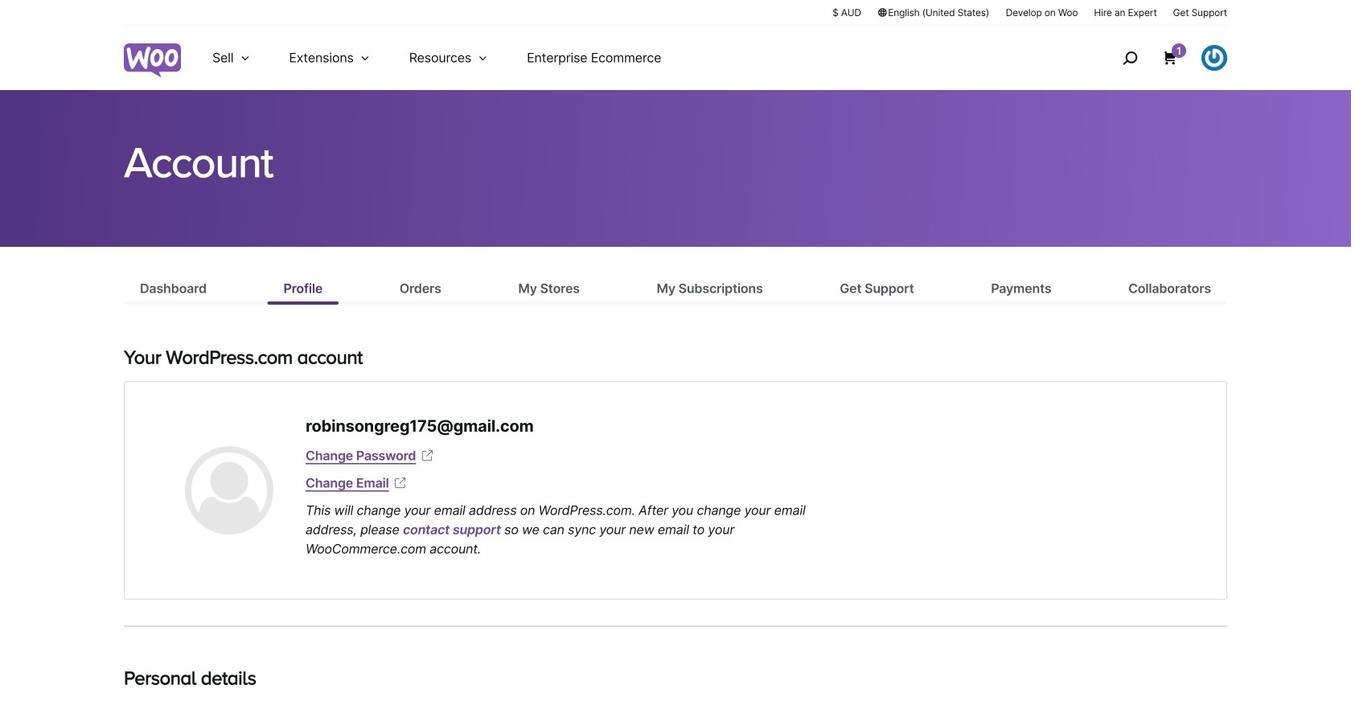 Task type: vqa. For each thing, say whether or not it's contained in the screenshot.
circle user icon
no



Task type: describe. For each thing, give the bounding box(es) containing it.
open account menu image
[[1202, 45, 1228, 71]]

1 horizontal spatial external link image
[[419, 448, 436, 464]]

search image
[[1117, 45, 1143, 71]]



Task type: locate. For each thing, give the bounding box(es) containing it.
external link image
[[419, 448, 436, 464], [392, 475, 408, 492]]

0 horizontal spatial external link image
[[392, 475, 408, 492]]

gravatar image image
[[185, 447, 274, 535]]

service navigation menu element
[[1089, 32, 1228, 84]]

1 vertical spatial external link image
[[392, 475, 408, 492]]

0 vertical spatial external link image
[[419, 448, 436, 464]]



